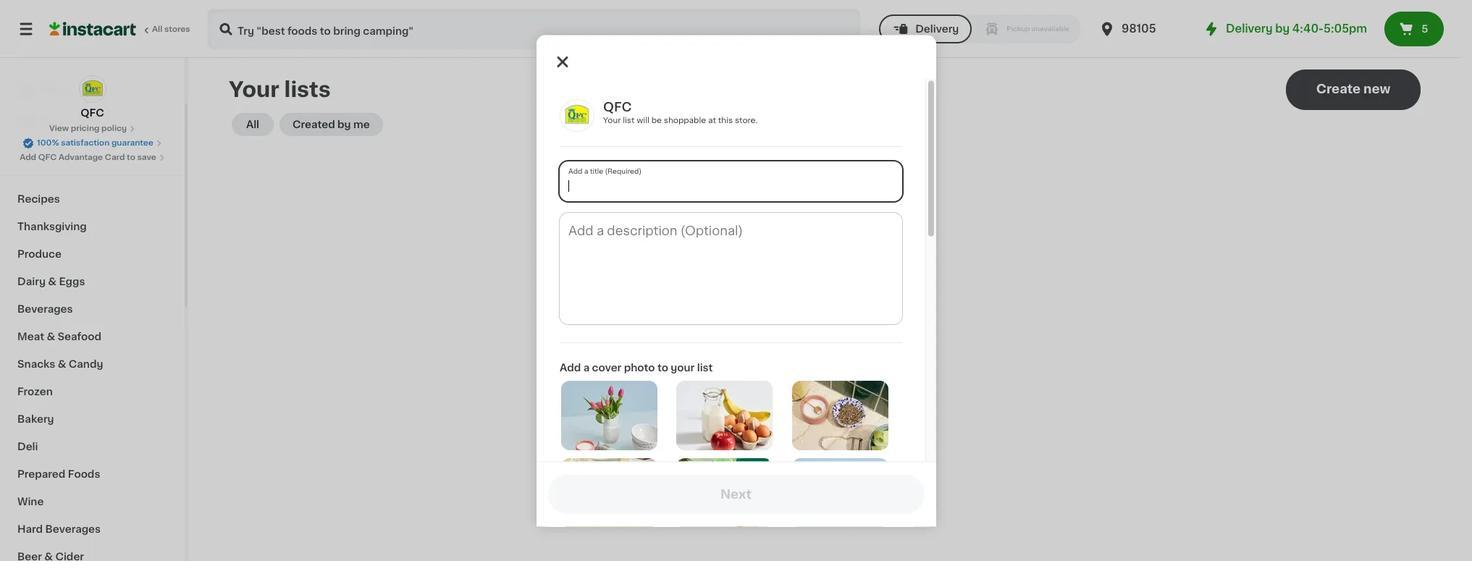 Task type: describe. For each thing, give the bounding box(es) containing it.
qfc your list will be shoppable at this store.
[[603, 101, 757, 124]]

deli link
[[9, 433, 176, 461]]

this
[[718, 116, 733, 124]]

beverages inside 'hard beverages' link
[[45, 524, 101, 534]]

add for add qfc advantage card to save
[[20, 154, 36, 162]]

you
[[763, 316, 783, 327]]

it
[[64, 114, 71, 124]]

4:40-
[[1293, 23, 1324, 34]]

snacks
[[17, 359, 55, 369]]

bakery
[[17, 414, 54, 424]]

dairy
[[17, 277, 46, 287]]

again
[[73, 114, 102, 124]]

create
[[1316, 83, 1361, 95]]

all stores link
[[49, 9, 191, 49]]

wine
[[17, 497, 44, 507]]

none text field inside list_add_items dialog
[[559, 212, 902, 324]]

instacart logo image
[[49, 20, 136, 38]]

beverages link
[[9, 295, 176, 323]]

add qfc advantage card to save link
[[20, 152, 165, 164]]

5
[[1422, 24, 1428, 34]]

5 button
[[1385, 12, 1444, 46]]

frozen link
[[9, 378, 176, 406]]

all for all
[[246, 119, 259, 130]]

advantage
[[59, 154, 103, 162]]

will for qfc
[[636, 116, 649, 124]]

0 horizontal spatial your
[[229, 79, 279, 100]]

98105 button
[[1099, 9, 1186, 49]]

delivery for delivery
[[916, 24, 959, 34]]

frozen
[[17, 387, 53, 397]]

seafood
[[58, 332, 101, 342]]

list inside qfc your list will be shoppable at this store.
[[623, 116, 634, 124]]

your
[[670, 362, 694, 372]]

create
[[785, 316, 818, 327]]

add for add a cover photo to your list
[[559, 362, 581, 372]]

me
[[353, 119, 370, 130]]

here.
[[888, 316, 913, 327]]

prepared foods link
[[9, 461, 176, 488]]

created
[[293, 119, 335, 130]]

prepared
[[17, 469, 65, 479]]

be for lists
[[839, 316, 852, 327]]

0 horizontal spatial qfc
[[38, 154, 57, 162]]

snacks & candy link
[[9, 351, 176, 378]]

a bulb of garlic, a bowl of salt, a bowl of pepper, a bowl of cut celery. image
[[792, 380, 888, 450]]

meat
[[17, 332, 44, 342]]

& for snacks
[[58, 359, 66, 369]]

lists for lists
[[41, 143, 66, 153]]

& for meat
[[47, 332, 55, 342]]

delivery for delivery by 4:40-5:05pm
[[1226, 23, 1273, 34]]

saved
[[855, 316, 885, 327]]

recipes
[[17, 194, 60, 204]]

guarantee
[[111, 139, 153, 147]]

all stores
[[152, 25, 190, 33]]

create new
[[1316, 83, 1391, 95]]

list_add_items dialog
[[536, 35, 936, 561]]

pricing
[[71, 125, 100, 133]]

photo
[[624, 362, 655, 372]]

recipes link
[[9, 185, 176, 213]]

1 horizontal spatial list
[[697, 362, 713, 372]]

eggs
[[59, 277, 85, 287]]

lists link
[[9, 133, 176, 162]]

at
[[708, 116, 716, 124]]

qfc logo image inside list_add_items dialog
[[559, 98, 594, 131]]

delivery button
[[879, 14, 972, 43]]

qfc for qfc your list will be shoppable at this store.
[[603, 101, 631, 112]]

satisfaction
[[61, 139, 110, 147]]

a
[[583, 362, 589, 372]]

hard
[[17, 524, 43, 534]]

shop link
[[9, 75, 176, 104]]

an apple, a small pitcher of milk, a banana, and a carton of 6 eggs. image
[[677, 380, 773, 450]]

100% satisfaction guarantee
[[37, 139, 153, 147]]

lists
[[284, 79, 331, 100]]

thanksgiving link
[[9, 213, 176, 240]]

thanksgiving
[[17, 222, 87, 232]]

snacks & candy
[[17, 359, 103, 369]]

by for delivery
[[1275, 23, 1290, 34]]

view pricing policy
[[49, 125, 127, 133]]

meat & seafood link
[[9, 323, 176, 351]]

deli
[[17, 442, 38, 452]]

save
[[137, 154, 156, 162]]

a bar of chocolate cut in half, a yellow pint of white ice cream, a green pint of white ice cream, an open pack of cookies, and a stack of ice cream sandwiches. image
[[561, 458, 657, 528]]

all button
[[232, 113, 274, 136]]

shop
[[41, 85, 68, 95]]

buy it again link
[[9, 104, 176, 133]]

will for lists
[[820, 316, 837, 327]]

100%
[[37, 139, 59, 147]]

stores
[[164, 25, 190, 33]]

new
[[1364, 83, 1391, 95]]

delivery by 4:40-5:05pm link
[[1203, 20, 1367, 38]]



Task type: locate. For each thing, give the bounding box(es) containing it.
1 horizontal spatial will
[[820, 316, 837, 327]]

delivery by 4:40-5:05pm
[[1226, 23, 1367, 34]]

by left 4:40-
[[1275, 23, 1290, 34]]

1 vertical spatial by
[[338, 119, 351, 130]]

hard beverages
[[17, 524, 101, 534]]

policy
[[101, 125, 127, 133]]

dairy & eggs link
[[9, 268, 176, 295]]

0 horizontal spatial lists
[[41, 143, 66, 153]]

add up 'recipes'
[[20, 154, 36, 162]]

0 vertical spatial by
[[1275, 23, 1290, 34]]

1 vertical spatial all
[[246, 119, 259, 130]]

hard beverages link
[[9, 516, 176, 543]]

shoppable
[[664, 116, 706, 124]]

to inside list_add_items dialog
[[657, 362, 668, 372]]

card
[[105, 154, 125, 162]]

service type group
[[879, 14, 1081, 43]]

bakery link
[[9, 406, 176, 433]]

1 horizontal spatial be
[[839, 316, 852, 327]]

lists down view on the left top of the page
[[41, 143, 66, 153]]

store.
[[735, 116, 757, 124]]

created by me button
[[280, 113, 383, 136]]

0 vertical spatial to
[[127, 154, 135, 162]]

be left shoppable
[[651, 116, 662, 124]]

prepared foods
[[17, 469, 100, 479]]

0 horizontal spatial be
[[651, 116, 662, 124]]

to down guarantee
[[127, 154, 135, 162]]

5:05pm
[[1324, 23, 1367, 34]]

0 vertical spatial lists
[[41, 143, 66, 153]]

your lists
[[229, 79, 331, 100]]

1 horizontal spatial add
[[559, 362, 581, 372]]

None search field
[[207, 9, 861, 49]]

& left candy
[[58, 359, 66, 369]]

list
[[623, 116, 634, 124], [697, 362, 713, 372]]

None text field
[[559, 212, 902, 324]]

100% satisfaction guarantee button
[[23, 135, 162, 149]]

an shopper setting a bag of groceries down at someone's door. image
[[677, 458, 773, 528]]

beverages down dairy & eggs
[[17, 304, 73, 314]]

add inside dialog
[[559, 362, 581, 372]]

add qfc advantage card to save
[[20, 154, 156, 162]]

delivery inside button
[[916, 24, 959, 34]]

add a cover photo to your list
[[559, 362, 713, 372]]

& inside snacks & candy link
[[58, 359, 66, 369]]

by left 'me'
[[338, 119, 351, 130]]

to for save
[[127, 154, 135, 162]]

0 vertical spatial all
[[152, 25, 162, 33]]

Add a title (Required) text field
[[559, 161, 902, 201]]

1 horizontal spatial qfc
[[81, 108, 104, 118]]

& inside dairy & eggs link
[[48, 277, 56, 287]]

your inside qfc your list will be shoppable at this store.
[[603, 116, 621, 124]]

be inside qfc your list will be shoppable at this store.
[[651, 116, 662, 124]]

your
[[229, 79, 279, 100], [603, 116, 621, 124]]

lists
[[41, 143, 66, 153], [737, 316, 761, 327]]

1 horizontal spatial your
[[603, 116, 621, 124]]

0 horizontal spatial qfc logo image
[[79, 75, 106, 103]]

by
[[1275, 23, 1290, 34], [338, 119, 351, 130]]

beverages down wine link
[[45, 524, 101, 534]]

0 horizontal spatial add
[[20, 154, 36, 162]]

0 horizontal spatial by
[[338, 119, 351, 130]]

to for your
[[657, 362, 668, 372]]

created by me
[[293, 119, 370, 130]]

pressed powder, foundation, lip stick, and makeup brushes. image
[[792, 458, 888, 528]]

0 horizontal spatial will
[[636, 116, 649, 124]]

will right create
[[820, 316, 837, 327]]

lists for lists you create will be saved here.
[[737, 316, 761, 327]]

foods
[[68, 469, 100, 479]]

98105
[[1122, 23, 1156, 34]]

beverages inside beverages link
[[17, 304, 73, 314]]

1 vertical spatial &
[[47, 332, 55, 342]]

1 vertical spatial your
[[603, 116, 621, 124]]

1 horizontal spatial to
[[657, 362, 668, 372]]

1 horizontal spatial all
[[246, 119, 259, 130]]

by for created
[[338, 119, 351, 130]]

1 vertical spatial add
[[559, 362, 581, 372]]

& for dairy
[[48, 277, 56, 287]]

1 vertical spatial list
[[697, 362, 713, 372]]

0 vertical spatial add
[[20, 154, 36, 162]]

1 vertical spatial be
[[839, 316, 852, 327]]

be left 'saved'
[[839, 316, 852, 327]]

0 vertical spatial beverages
[[17, 304, 73, 314]]

add left a
[[559, 362, 581, 372]]

2 horizontal spatial qfc
[[603, 101, 631, 112]]

lists you create will be saved here.
[[737, 316, 913, 327]]

will left shoppable
[[636, 116, 649, 124]]

be for qfc
[[651, 116, 662, 124]]

buy it again
[[41, 114, 102, 124]]

lists inside lists link
[[41, 143, 66, 153]]

0 vertical spatial your
[[229, 79, 279, 100]]

will
[[636, 116, 649, 124], [820, 316, 837, 327]]

1 horizontal spatial qfc logo image
[[559, 98, 594, 131]]

qfc for qfc
[[81, 108, 104, 118]]

all down your lists
[[246, 119, 259, 130]]

list left shoppable
[[623, 116, 634, 124]]

0 horizontal spatial to
[[127, 154, 135, 162]]

& right meat
[[47, 332, 55, 342]]

qfc
[[603, 101, 631, 112], [81, 108, 104, 118], [38, 154, 57, 162]]

produce
[[17, 249, 62, 259]]

view pricing policy link
[[49, 123, 136, 135]]

create new button
[[1286, 70, 1421, 110]]

all
[[152, 25, 162, 33], [246, 119, 259, 130]]

&
[[48, 277, 56, 287], [47, 332, 55, 342], [58, 359, 66, 369]]

& left eggs
[[48, 277, 56, 287]]

0 vertical spatial be
[[651, 116, 662, 124]]

view
[[49, 125, 69, 133]]

1 horizontal spatial delivery
[[1226, 23, 1273, 34]]

meat & seafood
[[17, 332, 101, 342]]

0 vertical spatial will
[[636, 116, 649, 124]]

by inside button
[[338, 119, 351, 130]]

1 vertical spatial beverages
[[45, 524, 101, 534]]

2 vertical spatial &
[[58, 359, 66, 369]]

1 vertical spatial will
[[820, 316, 837, 327]]

cover
[[592, 362, 621, 372]]

0 horizontal spatial all
[[152, 25, 162, 33]]

& inside the meat & seafood link
[[47, 332, 55, 342]]

1 horizontal spatial by
[[1275, 23, 1290, 34]]

dairy & eggs
[[17, 277, 85, 287]]

1 vertical spatial lists
[[737, 316, 761, 327]]

qfc logo image
[[79, 75, 106, 103], [559, 98, 594, 131]]

all left stores
[[152, 25, 162, 33]]

0 vertical spatial &
[[48, 277, 56, 287]]

wine link
[[9, 488, 176, 516]]

0 horizontal spatial list
[[623, 116, 634, 124]]

lists left the you
[[737, 316, 761, 327]]

qfc inside qfc your list will be shoppable at this store.
[[603, 101, 631, 112]]

a small white vase of pink tulips, a stack of 3 white bowls, and a rolled napkin. image
[[561, 380, 657, 450]]

list right your
[[697, 362, 713, 372]]

qfc link
[[79, 75, 106, 120]]

1 vertical spatial to
[[657, 362, 668, 372]]

candy
[[69, 359, 103, 369]]

buy
[[41, 114, 61, 124]]

produce link
[[9, 240, 176, 268]]

add
[[20, 154, 36, 162], [559, 362, 581, 372]]

be
[[651, 116, 662, 124], [839, 316, 852, 327]]

0 vertical spatial list
[[623, 116, 634, 124]]

0 horizontal spatial delivery
[[916, 24, 959, 34]]

to left your
[[657, 362, 668, 372]]

1 horizontal spatial lists
[[737, 316, 761, 327]]

to
[[127, 154, 135, 162], [657, 362, 668, 372]]

delivery
[[1226, 23, 1273, 34], [916, 24, 959, 34]]

all for all stores
[[152, 25, 162, 33]]

all inside button
[[246, 119, 259, 130]]

beverages
[[17, 304, 73, 314], [45, 524, 101, 534]]

will inside qfc your list will be shoppable at this store.
[[636, 116, 649, 124]]



Task type: vqa. For each thing, say whether or not it's contained in the screenshot.
$ in $ 3 12
no



